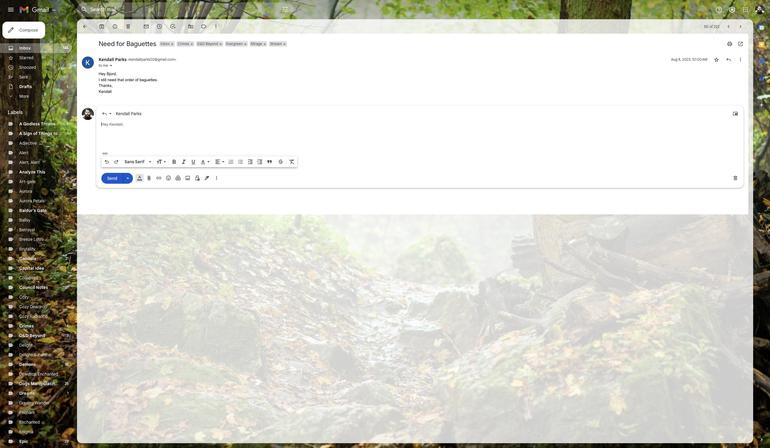 Task type: describe. For each thing, give the bounding box(es) containing it.
drafts link
[[19, 84, 32, 89]]

show trimmed content image
[[101, 152, 109, 155]]

quote ‪(⌘⇧9)‬ image
[[267, 159, 273, 165]]

delight link
[[19, 343, 33, 348]]

show details image
[[109, 64, 113, 67]]

that
[[117, 78, 124, 82]]

222
[[714, 24, 720, 29]]

cozy link
[[19, 295, 29, 300]]

beyond for d&d beyond link
[[30, 333, 45, 339]]

baldur's gate link
[[19, 208, 47, 213]]

delight for delight sunshine
[[19, 353, 33, 358]]

kendall parks
[[116, 111, 142, 117]]

alert, alert link
[[19, 160, 40, 165]]

indent more ‪(⌘])‬ image
[[257, 159, 263, 165]]

demons link
[[19, 362, 36, 368]]

dogs manipulating time
[[19, 381, 69, 387]]

d&d beyond for d&d beyond link
[[19, 333, 45, 339]]

a godless throne link
[[19, 121, 55, 127]]

art-
[[19, 179, 27, 185]]

capital idea
[[19, 266, 44, 271]]

1 for dreams
[[67, 391, 69, 396]]

idea
[[35, 266, 44, 271]]

labels image
[[201, 23, 207, 30]]

23
[[65, 440, 69, 444]]

council notes link
[[19, 285, 48, 291]]

brutality
[[19, 247, 35, 252]]

dewdrop enchanted link
[[19, 372, 58, 377]]

delight for delight link
[[19, 343, 33, 348]]

labels heading
[[8, 110, 64, 116]]

0 vertical spatial dewdrop
[[30, 304, 47, 310]]

adjective
[[19, 141, 37, 146]]

cozy dewdrop link
[[19, 304, 47, 310]]

1 for baldur's gate
[[67, 208, 69, 213]]

candela link
[[19, 256, 36, 262]]

inbox link
[[19, 45, 31, 51]]

6
[[67, 84, 69, 89]]

bulleted list ‪(⌘⇧8)‬ image
[[238, 159, 244, 165]]

serif
[[135, 159, 145, 165]]

me
[[103, 63, 108, 68]]

dogs manipulating time link
[[19, 381, 69, 387]]

kendall for kendall parks < kendallparks02@gmail.com >
[[99, 57, 114, 62]]

italic ‪(⌘i)‬ image
[[181, 159, 187, 165]]

a for a sign of things to come
[[19, 131, 22, 136]]

aug 8, 2023, 10:00 am
[[672, 57, 708, 62]]

<
[[128, 57, 129, 62]]

snoozed link
[[19, 65, 36, 70]]

godless
[[23, 121, 40, 127]]

kendallparks02@gmail.com
[[129, 57, 175, 62]]

1 vertical spatial enchanted
[[19, 420, 40, 425]]

gmail image
[[19, 4, 52, 16]]

lush
[[34, 237, 43, 242]]

for
[[116, 40, 125, 48]]

wander
[[35, 401, 50, 406]]

alert, alert
[[19, 160, 40, 165]]

146
[[63, 46, 69, 50]]

betrayal link
[[19, 227, 35, 233]]

dreams link
[[19, 391, 35, 396]]

main menu image
[[7, 6, 14, 13]]

report spam image
[[112, 23, 118, 30]]

come
[[59, 131, 70, 136]]

enchant
[[19, 410, 35, 416]]

analyze this link
[[19, 169, 45, 175]]

order
[[125, 78, 134, 82]]

sign
[[23, 131, 32, 136]]

kendall inside hey bjord, i still need that order of baguettes. thanks, kendall
[[99, 89, 112, 94]]

10:00 am
[[693, 57, 708, 62]]

attach files image
[[146, 175, 152, 181]]

capital
[[19, 266, 34, 271]]

archive image
[[99, 23, 105, 30]]

analyze this
[[19, 169, 45, 175]]

petals
[[33, 198, 45, 204]]

analyze
[[19, 169, 36, 175]]

brutality link
[[19, 247, 35, 252]]

d&d for the "d&d beyond" button
[[197, 42, 205, 46]]

insert link ‪(⌘k)‬ image
[[156, 175, 162, 181]]

older image
[[738, 23, 744, 30]]

dreamy wander
[[19, 401, 50, 406]]

ballsy
[[19, 218, 30, 223]]

sans serif option
[[123, 159, 148, 165]]

a sign of things to come link
[[19, 131, 70, 136]]

a for a godless throne
[[19, 121, 22, 127]]

insert signature image
[[204, 175, 210, 181]]

inbox for inbox link
[[19, 45, 31, 51]]

need for baguettes
[[99, 40, 156, 48]]

insert files using drive image
[[175, 175, 181, 181]]

epic
[[19, 439, 28, 445]]

hey kendall,
[[101, 122, 124, 127]]

drafts
[[19, 84, 32, 89]]

delight sunshine
[[19, 353, 51, 358]]

8,
[[679, 57, 682, 62]]

25
[[65, 382, 69, 386]]

bjord,
[[107, 72, 117, 76]]

notes
[[36, 285, 48, 291]]

50 of 222
[[705, 24, 720, 29]]

search mail image
[[79, 4, 90, 15]]

1 for a sign of things to come
[[67, 131, 69, 136]]

Search mail text field
[[90, 7, 265, 13]]

of inside hey bjord, i still need that order of baguettes. thanks, kendall
[[135, 78, 139, 82]]

21 for council notes
[[65, 285, 69, 290]]

more options image
[[215, 175, 219, 181]]

type of response image
[[101, 111, 107, 117]]

baldur's gate
[[19, 208, 47, 213]]

toggle confidential mode image
[[194, 175, 201, 181]]

art-gate link
[[19, 179, 36, 185]]

beyond for the "d&d beyond" button
[[206, 42, 218, 46]]

parks for kendall parks
[[131, 111, 142, 117]]

a sign of things to come
[[19, 131, 70, 136]]

hey for hey bjord, i still need that order of baguettes. thanks, kendall
[[99, 72, 106, 76]]

radiance
[[30, 314, 48, 319]]

i
[[99, 78, 100, 82]]

1 horizontal spatial alert
[[31, 160, 40, 165]]

support image
[[716, 6, 723, 13]]

of inside the labels navigation
[[33, 131, 37, 136]]

aurora petals
[[19, 198, 45, 204]]

18
[[65, 362, 69, 367]]

sans serif
[[125, 159, 145, 165]]



Task type: vqa. For each thing, say whether or not it's contained in the screenshot.


Task type: locate. For each thing, give the bounding box(es) containing it.
stream
[[270, 42, 282, 46]]

2 aurora from the top
[[19, 198, 32, 204]]

candela
[[19, 256, 36, 262]]

0 vertical spatial d&d
[[197, 42, 205, 46]]

hey
[[99, 72, 106, 76], [101, 122, 108, 127]]

1 vertical spatial beyond
[[30, 333, 45, 339]]

1 vertical spatial a
[[19, 131, 22, 136]]

baldur's
[[19, 208, 36, 213]]

0 horizontal spatial to
[[53, 131, 58, 136]]

hey inside message body text field
[[101, 122, 108, 127]]

time
[[59, 381, 69, 387]]

2 21 from the top
[[65, 285, 69, 290]]

1 horizontal spatial of
[[135, 78, 139, 82]]

cozy radiance
[[19, 314, 48, 319]]

redo ‪(⌘y)‬ image
[[114, 159, 120, 165]]

1 vertical spatial hey
[[101, 122, 108, 127]]

0 vertical spatial to
[[99, 63, 102, 68]]

inbox inside the labels navigation
[[19, 45, 31, 51]]

d&d beyond inside button
[[197, 42, 218, 46]]

thanks,
[[99, 83, 113, 88]]

things
[[38, 131, 52, 136]]

delight sunshine link
[[19, 353, 51, 358]]

0 vertical spatial cozy
[[19, 295, 29, 300]]

dewdrop enchanted
[[19, 372, 58, 377]]

2 a from the top
[[19, 131, 22, 136]]

send
[[107, 176, 117, 181]]

kendall parks cell
[[99, 57, 176, 62]]

undo ‪(⌘z)‬ image
[[104, 159, 110, 165]]

aurora down the aurora 'link'
[[19, 198, 32, 204]]

0 vertical spatial 21
[[65, 257, 69, 261]]

snoozed
[[19, 65, 36, 70]]

advanced search options image
[[279, 3, 291, 15]]

50
[[705, 24, 709, 29]]

0 vertical spatial alert
[[19, 150, 28, 156]]

to inside the labels navigation
[[53, 131, 58, 136]]

inbox button
[[159, 41, 170, 47]]

a left 'sign'
[[19, 131, 22, 136]]

1 right idea
[[67, 266, 69, 271]]

0 vertical spatial parks
[[115, 57, 127, 62]]

d&d inside the labels navigation
[[19, 333, 29, 339]]

hey for hey kendall,
[[101, 122, 108, 127]]

1 vertical spatial cozy
[[19, 304, 29, 310]]

alert up analyze this
[[31, 160, 40, 165]]

d&d beyond
[[197, 42, 218, 46], [19, 333, 45, 339]]

hey down type of response icon
[[101, 122, 108, 127]]

starred
[[19, 55, 33, 61]]

0 horizontal spatial of
[[33, 131, 37, 136]]

3 1 from the top
[[67, 208, 69, 213]]

bold ‪(⌘b)‬ image
[[171, 159, 177, 165]]

insert photo image
[[185, 175, 191, 181]]

of right the 50
[[710, 24, 713, 29]]

1 a from the top
[[19, 121, 22, 127]]

collapse
[[19, 275, 36, 281]]

snooze image
[[157, 23, 163, 30]]

4
[[67, 122, 69, 126]]

aurora for the aurora 'link'
[[19, 189, 32, 194]]

0 vertical spatial d&d beyond
[[197, 42, 218, 46]]

0 vertical spatial a
[[19, 121, 22, 127]]

2 vertical spatial of
[[33, 131, 37, 136]]

cozy for cozy dewdrop
[[19, 304, 29, 310]]

cozy dewdrop
[[19, 304, 47, 310]]

1 right this
[[67, 170, 69, 174]]

aurora link
[[19, 189, 32, 194]]

d&d beyond for the "d&d beyond" button
[[197, 42, 218, 46]]

need
[[108, 78, 116, 82]]

2 horizontal spatial of
[[710, 24, 713, 29]]

labels navigation
[[0, 19, 77, 449]]

2 1 from the top
[[67, 170, 69, 174]]

dewdrop up the radiance
[[30, 304, 47, 310]]

0 horizontal spatial crimes
[[19, 324, 34, 329]]

4 1 from the top
[[67, 266, 69, 271]]

1 vertical spatial alert
[[31, 160, 40, 165]]

baguettes.
[[140, 78, 158, 82]]

delight down d&d beyond link
[[19, 343, 33, 348]]

sent link
[[19, 74, 28, 80]]

enchanted up manipulating
[[38, 372, 58, 377]]

1 delight from the top
[[19, 343, 33, 348]]

art-gate
[[19, 179, 36, 185]]

d&d beyond down labels icon
[[197, 42, 218, 46]]

2 cozy from the top
[[19, 304, 29, 310]]

beyond down 'more' icon
[[206, 42, 218, 46]]

throne
[[41, 121, 55, 127]]

0 vertical spatial enchanted
[[38, 372, 58, 377]]

d&d beyond button
[[196, 41, 219, 47]]

move to image
[[188, 23, 194, 30]]

inbox up starred
[[19, 45, 31, 51]]

kendall down thanks,
[[99, 89, 112, 94]]

Message Body text field
[[101, 122, 739, 147]]

1 down 4
[[67, 131, 69, 136]]

more send options image
[[125, 175, 131, 181]]

formatting options toolbar
[[101, 157, 297, 167]]

1 down '25'
[[67, 391, 69, 396]]

alert link
[[19, 150, 28, 156]]

1 for capital idea
[[67, 266, 69, 271]]

kendall
[[99, 57, 114, 62], [99, 89, 112, 94], [116, 111, 130, 117]]

d&d beyond inside the labels navigation
[[19, 333, 45, 339]]

1 vertical spatial parks
[[131, 111, 142, 117]]

1 cozy from the top
[[19, 295, 29, 300]]

need
[[99, 40, 115, 48]]

beyond inside the labels navigation
[[30, 333, 45, 339]]

21 for candela
[[65, 257, 69, 261]]

5 1 from the top
[[67, 391, 69, 396]]

to left come
[[53, 131, 58, 136]]

1 vertical spatial crimes
[[19, 324, 34, 329]]

0 vertical spatial delight
[[19, 343, 33, 348]]

crimes inside the labels navigation
[[19, 324, 34, 329]]

0 vertical spatial beyond
[[206, 42, 218, 46]]

1 vertical spatial dewdrop
[[19, 372, 37, 377]]

d&d beyond link
[[19, 333, 45, 339]]

enchanted
[[38, 372, 58, 377], [19, 420, 40, 425]]

discard draft ‪(⌘⇧d)‬ image
[[733, 175, 739, 181]]

Not starred checkbox
[[714, 57, 720, 63]]

dewdrop down the demons link
[[19, 372, 37, 377]]

crimes button
[[177, 41, 190, 47]]

a left the godless
[[19, 121, 22, 127]]

gate
[[37, 208, 47, 213]]

1 vertical spatial aurora
[[19, 198, 32, 204]]

labels
[[8, 110, 23, 116]]

0 horizontal spatial inbox
[[19, 45, 31, 51]]

aurora for aurora petals
[[19, 198, 32, 204]]

d&d beyond down crimes link
[[19, 333, 45, 339]]

d&d
[[197, 42, 205, 46], [19, 333, 29, 339]]

alert
[[19, 150, 28, 156], [31, 160, 40, 165]]

compose
[[19, 27, 38, 33]]

council notes
[[19, 285, 48, 291]]

kendall,
[[110, 122, 124, 127]]

a godless throne
[[19, 121, 55, 127]]

to me
[[99, 63, 108, 68]]

cozy for cozy radiance
[[19, 314, 29, 319]]

kendall parks < kendallparks02@gmail.com >
[[99, 57, 176, 62]]

evergreen
[[226, 42, 243, 46]]

still
[[101, 78, 107, 82]]

crimes
[[178, 42, 189, 46], [19, 324, 34, 329]]

mark as unread image
[[143, 23, 149, 30]]

enchanted down enchant
[[19, 420, 40, 425]]

0 horizontal spatial beyond
[[30, 333, 45, 339]]

aug 8, 2023, 10:00 am cell
[[672, 57, 708, 63]]

crimes inside button
[[178, 42, 189, 46]]

1 vertical spatial delight
[[19, 353, 33, 358]]

d&d down labels icon
[[197, 42, 205, 46]]

gate
[[27, 179, 36, 185]]

1 aurora from the top
[[19, 189, 32, 194]]

underline ‪(⌘u)‬ image
[[191, 159, 197, 165]]

strikethrough ‪(⌘⇧x)‬ image
[[278, 159, 284, 165]]

d&d for d&d beyond link
[[19, 333, 29, 339]]

0 horizontal spatial d&d
[[19, 333, 29, 339]]

enchanted link
[[19, 420, 40, 425]]

more image
[[213, 23, 219, 30]]

crimes for crimes button
[[178, 42, 189, 46]]

1 for analyze this
[[67, 170, 69, 174]]

2 vertical spatial kendall
[[116, 111, 130, 117]]

cozy down cozy link
[[19, 304, 29, 310]]

1
[[67, 131, 69, 136], [67, 170, 69, 174], [67, 208, 69, 213], [67, 266, 69, 271], [67, 391, 69, 396]]

aurora
[[19, 189, 32, 194], [19, 198, 32, 204]]

of right the order
[[135, 78, 139, 82]]

newer image
[[726, 23, 732, 30]]

to left the me
[[99, 63, 102, 68]]

settings image
[[729, 6, 736, 13]]

2 vertical spatial cozy
[[19, 314, 29, 319]]

more
[[19, 94, 29, 99]]

kendall up 'kendall,'
[[116, 111, 130, 117]]

kendall for kendall parks
[[116, 111, 130, 117]]

dreamy
[[19, 401, 34, 406]]

1 horizontal spatial beyond
[[206, 42, 218, 46]]

d&d inside button
[[197, 42, 205, 46]]

ballsy link
[[19, 218, 30, 223]]

0 vertical spatial of
[[710, 24, 713, 29]]

hey up still
[[99, 72, 106, 76]]

breeze lush
[[19, 237, 43, 242]]

0 horizontal spatial alert
[[19, 150, 28, 156]]

inbox inside button
[[161, 42, 170, 46]]

breeze lush link
[[19, 237, 43, 242]]

back to inbox image
[[82, 23, 88, 30]]

cozy radiance link
[[19, 314, 48, 319]]

sunshine
[[34, 353, 51, 358]]

enigma link
[[19, 430, 33, 435]]

0 horizontal spatial parks
[[115, 57, 127, 62]]

0 vertical spatial crimes
[[178, 42, 189, 46]]

beyond down crimes link
[[30, 333, 45, 339]]

alert up alert, at top
[[19, 150, 28, 156]]

0 vertical spatial kendall
[[99, 57, 114, 62]]

of right 'sign'
[[33, 131, 37, 136]]

indent less ‪(⌘[)‬ image
[[247, 159, 253, 165]]

delete image
[[125, 23, 131, 30]]

1 horizontal spatial inbox
[[161, 42, 170, 46]]

send button
[[101, 173, 123, 184]]

insert emoji ‪(⌘⇧2)‬ image
[[166, 175, 172, 181]]

enigma
[[19, 430, 33, 435]]

to
[[99, 63, 102, 68], [53, 131, 58, 136]]

numbered list ‪(⌘⇧7)‬ image
[[228, 159, 234, 165]]

manipulating
[[31, 381, 58, 387]]

inbox
[[161, 42, 170, 46], [19, 45, 31, 51]]

delight down delight link
[[19, 353, 33, 358]]

14
[[65, 324, 69, 328]]

parks for kendall parks < kendallparks02@gmail.com >
[[115, 57, 127, 62]]

compose button
[[2, 22, 45, 39]]

betrayal
[[19, 227, 35, 233]]

1 horizontal spatial crimes
[[178, 42, 189, 46]]

1 vertical spatial of
[[135, 78, 139, 82]]

1 vertical spatial d&d beyond
[[19, 333, 45, 339]]

crimes for crimes link
[[19, 324, 34, 329]]

remove formatting ‪(⌘\)‬ image
[[289, 159, 295, 165]]

add to tasks image
[[170, 23, 176, 30]]

kendall up the me
[[99, 57, 114, 62]]

1 horizontal spatial to
[[99, 63, 102, 68]]

1 vertical spatial kendall
[[99, 89, 112, 94]]

None search field
[[77, 2, 294, 17]]

0 vertical spatial hey
[[99, 72, 106, 76]]

cozy down council
[[19, 295, 29, 300]]

aurora petals link
[[19, 198, 45, 204]]

0 horizontal spatial d&d beyond
[[19, 333, 45, 339]]

cozy for cozy link
[[19, 295, 29, 300]]

aurora down art-gate
[[19, 189, 32, 194]]

cozy up crimes link
[[19, 314, 29, 319]]

1 right gate
[[67, 208, 69, 213]]

0 vertical spatial aurora
[[19, 189, 32, 194]]

1 21 from the top
[[65, 257, 69, 261]]

mirage
[[251, 42, 262, 46]]

evergreen button
[[225, 41, 244, 47]]

inbox for inbox button
[[161, 42, 170, 46]]

inbox left crimes button
[[161, 42, 170, 46]]

mirage button
[[250, 41, 263, 47]]

1 horizontal spatial parks
[[131, 111, 142, 117]]

d&d up delight link
[[19, 333, 29, 339]]

1 horizontal spatial d&d beyond
[[197, 42, 218, 46]]

crimes right inbox button
[[178, 42, 189, 46]]

tab list
[[754, 19, 771, 427]]

3 cozy from the top
[[19, 314, 29, 319]]

enchant link
[[19, 410, 35, 416]]

1 1 from the top
[[67, 131, 69, 136]]

baguettes
[[126, 40, 156, 48]]

hey inside hey bjord, i still need that order of baguettes. thanks, kendall
[[99, 72, 106, 76]]

1 vertical spatial 21
[[65, 285, 69, 290]]

1 vertical spatial d&d
[[19, 333, 29, 339]]

crimes link
[[19, 324, 34, 329]]

2 delight from the top
[[19, 353, 33, 358]]

council
[[19, 285, 35, 291]]

beyond inside button
[[206, 42, 218, 46]]

adjective link
[[19, 141, 37, 146]]

crimes up d&d beyond link
[[19, 324, 34, 329]]

hey bjord, i still need that order of baguettes. thanks, kendall
[[99, 72, 158, 94]]

not starred image
[[714, 57, 720, 63]]

1 horizontal spatial d&d
[[197, 42, 205, 46]]

1 vertical spatial to
[[53, 131, 58, 136]]



